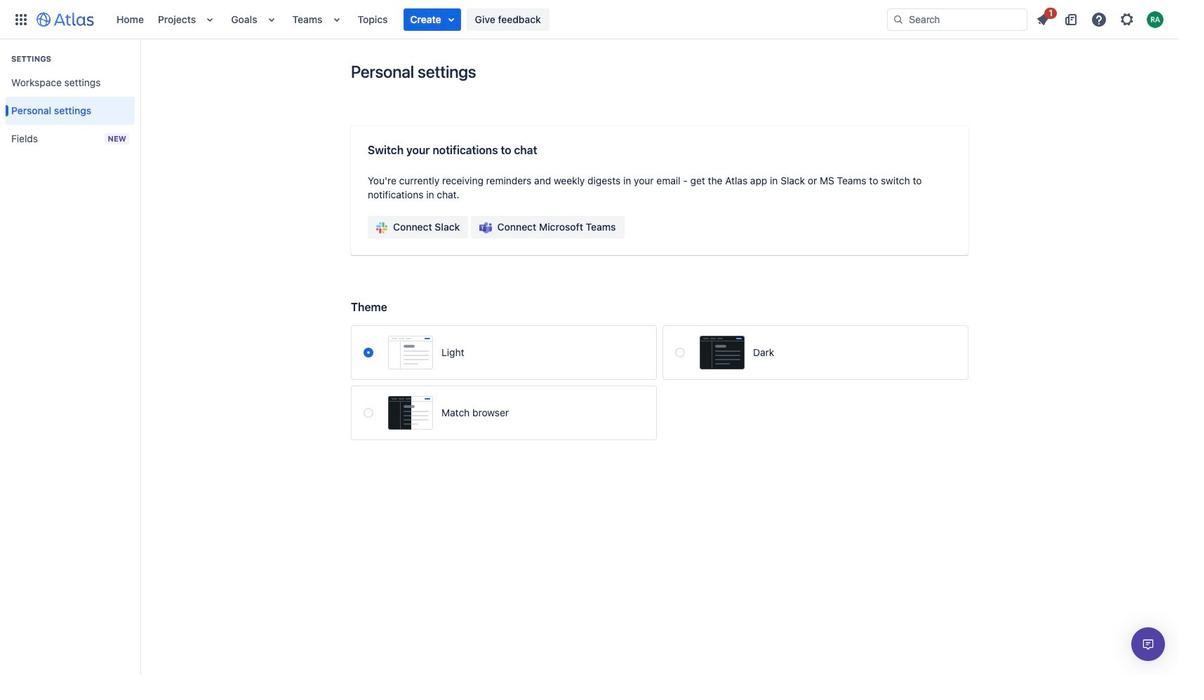 Task type: vqa. For each thing, say whether or not it's contained in the screenshot.
Open Intercom Messenger icon
yes



Task type: describe. For each thing, give the bounding box(es) containing it.
0 vertical spatial group
[[6, 39, 135, 157]]

light image
[[388, 336, 433, 370]]

search image
[[893, 14, 904, 25]]

1 horizontal spatial list item
[[1030, 5, 1057, 31]]

account image
[[1147, 11, 1164, 28]]

notifications image
[[1035, 11, 1051, 28]]

1 horizontal spatial list
[[1030, 5, 1171, 31]]

0 horizontal spatial list
[[109, 0, 887, 39]]



Task type: locate. For each thing, give the bounding box(es) containing it.
help image
[[1091, 11, 1108, 28]]

switch to... image
[[13, 11, 29, 28]]

list
[[109, 0, 887, 39], [1030, 5, 1171, 31]]

None radio
[[364, 348, 373, 358], [364, 408, 373, 418], [364, 348, 373, 358], [364, 408, 373, 418]]

open intercom messenger image
[[1140, 637, 1157, 653]]

1 horizontal spatial group
[[368, 216, 624, 239]]

0 horizontal spatial list item
[[403, 8, 461, 31]]

dark image
[[700, 336, 745, 370]]

group
[[6, 39, 135, 157], [368, 216, 624, 239]]

settings image
[[1119, 11, 1136, 28]]

microsoft teams image
[[480, 223, 492, 234]]

None search field
[[887, 8, 1028, 31]]

list item
[[1030, 5, 1057, 31], [403, 8, 461, 31]]

list item inside top element
[[403, 8, 461, 31]]

banner
[[0, 0, 1179, 39]]

top element
[[8, 0, 887, 39]]

heading
[[6, 53, 135, 65]]

match browser image
[[388, 397, 433, 430]]

0 horizontal spatial group
[[6, 39, 135, 157]]

slack image
[[376, 223, 387, 234]]

Search field
[[887, 8, 1028, 31]]

1 vertical spatial group
[[368, 216, 624, 239]]



